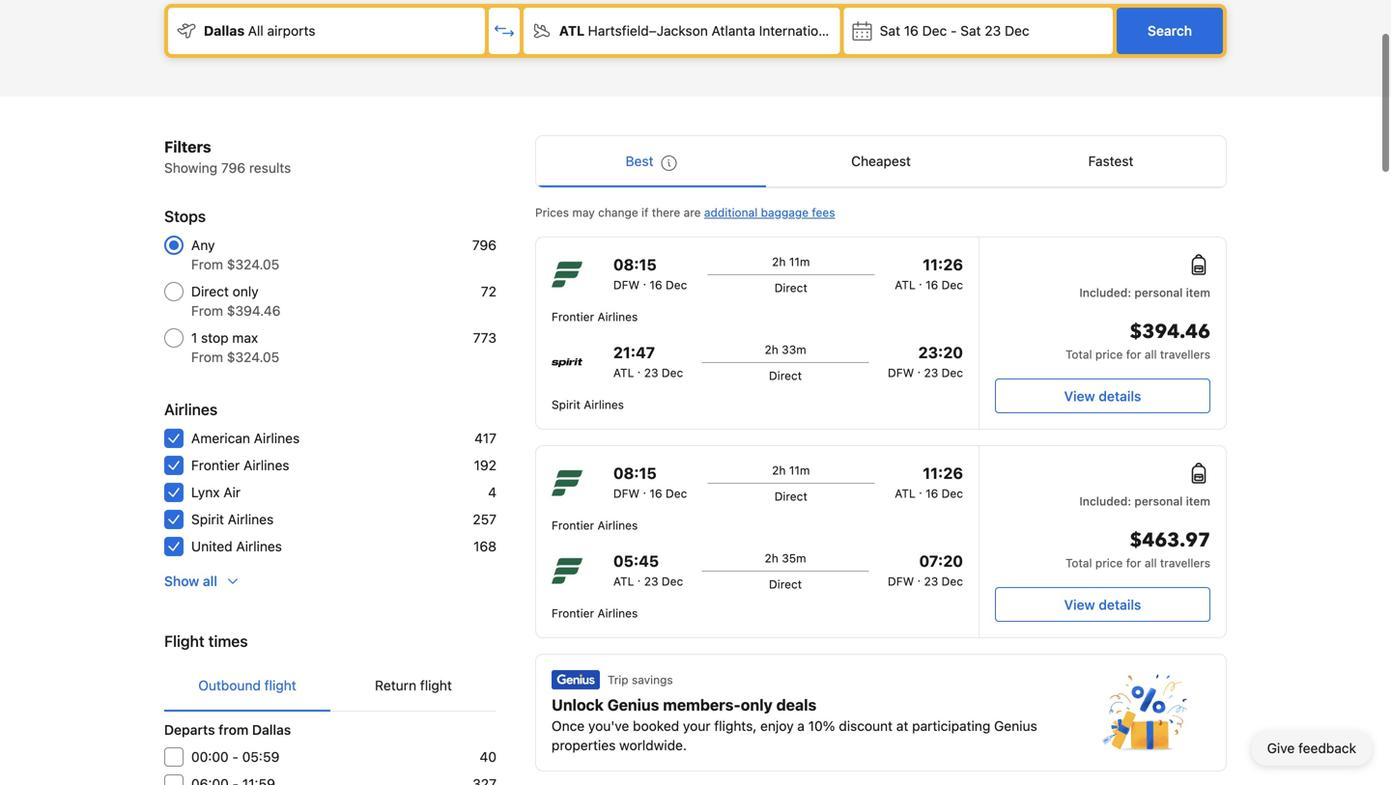 Task type: describe. For each thing, give the bounding box(es) containing it.
tab list for prices may change if there are
[[536, 136, 1226, 188]]

give feedback
[[1267, 740, 1356, 756]]

23:20 dfw . 23 dec
[[888, 343, 963, 380]]

dfw inside 07:20 dfw . 23 dec
[[888, 575, 914, 588]]

from inside 1 stop max from $324.05
[[191, 349, 223, 365]]

unlock genius members-only deals once you've booked your flights, enjoy a 10% discount at participating genius properties worldwide.
[[552, 696, 1037, 754]]

flight for return flight
[[420, 678, 452, 694]]

2h 11m for $394.46
[[772, 255, 810, 269]]

international
[[759, 23, 837, 39]]

trip
[[608, 673, 628, 687]]

sat 16 dec - sat 23 dec
[[880, 23, 1029, 39]]

flight times
[[164, 632, 248, 651]]

worldwide.
[[619, 738, 687, 754]]

16 up 07:20
[[926, 487, 938, 500]]

21:47
[[613, 343, 655, 362]]

best image
[[661, 156, 677, 171]]

item for $463.97
[[1186, 495, 1210, 508]]

2h down baggage
[[772, 255, 786, 269]]

flights,
[[714, 718, 757, 734]]

departs
[[164, 722, 215, 738]]

$463.97 total price for all travellers
[[1066, 527, 1210, 570]]

dallas all airports
[[204, 23, 315, 39]]

1 vertical spatial -
[[232, 749, 239, 765]]

personal for $394.46
[[1134, 286, 1183, 299]]

40
[[480, 749, 497, 765]]

deals
[[776, 696, 817, 714]]

lynx air
[[191, 484, 241, 500]]

feedback
[[1298, 740, 1356, 756]]

return flight button
[[330, 661, 497, 711]]

airlines up american
[[164, 400, 218, 419]]

any
[[191, 237, 215, 253]]

0 vertical spatial dallas
[[204, 23, 245, 39]]

. up 23:20
[[919, 274, 922, 288]]

. down if
[[643, 274, 646, 288]]

view details button for $463.97
[[995, 587, 1210, 622]]

atl hartsfield–jackson atlanta international airport
[[559, 23, 884, 39]]

direct up 33m
[[774, 281, 807, 295]]

4
[[488, 484, 497, 500]]

from
[[219, 722, 249, 738]]

cheapest button
[[766, 136, 996, 186]]

. inside '23:20 dfw . 23 dec'
[[917, 362, 921, 376]]

from inside "direct only from $394.46"
[[191, 303, 223, 319]]

frontier airlines up 21:47
[[552, 310, 638, 324]]

05:59
[[242, 749, 280, 765]]

direct only from $394.46
[[191, 284, 281, 319]]

trip savings
[[608, 673, 673, 687]]

00:00
[[191, 749, 229, 765]]

fastest
[[1088, 153, 1134, 169]]

417
[[474, 430, 497, 446]]

11:26 atl . 16 dec for $394.46
[[895, 256, 963, 292]]

0 vertical spatial spirit
[[552, 398, 580, 412]]

dec inside 21:47 atl . 23 dec
[[662, 366, 683, 380]]

23 for 05:45
[[644, 575, 658, 588]]

frontier airlines down 05:45
[[552, 607, 638, 620]]

33m
[[782, 343, 806, 356]]

united airlines
[[191, 539, 282, 555]]

enjoy
[[760, 718, 794, 734]]

2h left 33m
[[765, 343, 778, 356]]

best
[[626, 153, 653, 169]]

united
[[191, 539, 232, 555]]

stop
[[201, 330, 229, 346]]

participating
[[912, 718, 990, 734]]

all for $394.46
[[1145, 348, 1157, 361]]

2 sat from the left
[[960, 23, 981, 39]]

return flight
[[375, 678, 452, 694]]

total for $463.97
[[1066, 556, 1092, 570]]

best button
[[536, 136, 766, 186]]

dfw inside '23:20 dfw . 23 dec'
[[888, 366, 914, 380]]

you've
[[588, 718, 629, 734]]

16 inside sat 16 dec - sat 23 dec dropdown button
[[904, 23, 919, 39]]

atl inside 05:45 atl . 23 dec
[[613, 575, 634, 588]]

show
[[164, 573, 199, 589]]

192
[[474, 457, 497, 473]]

once
[[552, 718, 585, 734]]

prices
[[535, 206, 569, 219]]

. up 05:45
[[643, 483, 646, 497]]

lynx
[[191, 484, 220, 500]]

flight for outbound flight
[[264, 678, 296, 694]]

additional
[[704, 206, 758, 219]]

. up 07:20
[[919, 483, 922, 497]]

air
[[223, 484, 241, 500]]

16 up 21:47
[[650, 278, 662, 292]]

at
[[896, 718, 908, 734]]

1 vertical spatial spirit
[[191, 512, 224, 527]]

airlines up 05:45
[[597, 519, 638, 532]]

times
[[208, 632, 248, 651]]

direct inside "direct only from $394.46"
[[191, 284, 229, 299]]

07:20 dfw . 23 dec
[[888, 552, 963, 588]]

1 horizontal spatial genius
[[994, 718, 1037, 734]]

booked
[[633, 718, 679, 734]]

1
[[191, 330, 197, 346]]

23:20
[[918, 343, 963, 362]]

fees
[[812, 206, 835, 219]]

unlock
[[552, 696, 604, 714]]

23 for 21:47
[[644, 366, 658, 380]]

view for $394.46
[[1064, 388, 1095, 404]]

only inside "direct only from $394.46"
[[233, 284, 259, 299]]

hartsfield–jackson
[[588, 23, 708, 39]]

$324.05 inside any from $324.05
[[227, 256, 279, 272]]

showing
[[164, 160, 217, 176]]

return
[[375, 678, 416, 694]]

members-
[[663, 696, 741, 714]]

details for $463.97
[[1099, 597, 1141, 613]]

additional baggage fees link
[[704, 206, 835, 219]]

airlines down american airlines
[[243, 457, 289, 473]]

departs from dallas
[[164, 722, 291, 738]]

796 inside filters showing 796 results
[[221, 160, 245, 176]]

search button
[[1117, 8, 1223, 54]]

sat 16 dec - sat 23 dec button
[[844, 8, 1113, 54]]

frontier airlines down american airlines
[[191, 457, 289, 473]]

a
[[797, 718, 805, 734]]

show all button
[[156, 564, 248, 599]]

give feedback button
[[1252, 731, 1372, 766]]

773
[[473, 330, 497, 346]]

total for $394.46
[[1066, 348, 1092, 361]]

view details button for $394.46
[[995, 379, 1210, 413]]

11:26 for $394.46
[[923, 256, 963, 274]]

prices may change if there are additional baggage fees
[[535, 206, 835, 219]]

show all
[[164, 573, 217, 589]]

all
[[248, 23, 263, 39]]

23 inside dropdown button
[[985, 23, 1001, 39]]

american
[[191, 430, 250, 446]]

details for $394.46
[[1099, 388, 1141, 404]]

may
[[572, 206, 595, 219]]



Task type: locate. For each thing, give the bounding box(es) containing it.
spirit airlines down air
[[191, 512, 274, 527]]

16 up 05:45
[[650, 487, 662, 500]]

11m up 35m
[[789, 464, 810, 477]]

2 08:15 dfw . 16 dec from the top
[[613, 464, 687, 500]]

airlines up 21:47
[[597, 310, 638, 324]]

1 vertical spatial all
[[1145, 556, 1157, 570]]

2 vertical spatial all
[[203, 573, 217, 589]]

savings
[[632, 673, 673, 687]]

08:15 dfw . 16 dec down if
[[613, 256, 687, 292]]

tab list for departs from dallas
[[164, 661, 497, 713]]

2h 11m up 35m
[[772, 464, 810, 477]]

1 stop max from $324.05
[[191, 330, 279, 365]]

1 view from the top
[[1064, 388, 1095, 404]]

11m down baggage
[[789, 255, 810, 269]]

$463.97
[[1130, 527, 1210, 554]]

0 horizontal spatial sat
[[880, 23, 900, 39]]

2h 33m
[[765, 343, 806, 356]]

airlines up united airlines
[[228, 512, 274, 527]]

1 sat from the left
[[880, 23, 900, 39]]

all
[[1145, 348, 1157, 361], [1145, 556, 1157, 570], [203, 573, 217, 589]]

11:26 up 07:20
[[923, 464, 963, 483]]

american airlines
[[191, 430, 300, 446]]

2h 11m down baggage
[[772, 255, 810, 269]]

08:15 dfw . 16 dec up 05:45
[[613, 464, 687, 500]]

only up enjoy
[[741, 696, 773, 714]]

are
[[684, 206, 701, 219]]

23 inside 21:47 atl . 23 dec
[[644, 366, 658, 380]]

view details down $394.46 total price for all travellers
[[1064, 388, 1141, 404]]

1 vertical spatial item
[[1186, 495, 1210, 508]]

1 horizontal spatial only
[[741, 696, 773, 714]]

1 details from the top
[[1099, 388, 1141, 404]]

23 inside '23:20 dfw . 23 dec'
[[924, 366, 938, 380]]

only down any from $324.05
[[233, 284, 259, 299]]

0 vertical spatial item
[[1186, 286, 1210, 299]]

1 11:26 atl . 16 dec from the top
[[895, 256, 963, 292]]

0 horizontal spatial $394.46
[[227, 303, 281, 319]]

dec inside '23:20 dfw . 23 dec'
[[942, 366, 963, 380]]

0 vertical spatial 11:26 atl . 16 dec
[[895, 256, 963, 292]]

23 for 23:20
[[924, 366, 938, 380]]

0 vertical spatial 11:26
[[923, 256, 963, 274]]

direct
[[774, 281, 807, 295], [191, 284, 229, 299], [769, 369, 802, 383], [774, 490, 807, 503], [769, 578, 802, 591]]

0 vertical spatial view
[[1064, 388, 1095, 404]]

16 up 23:20
[[926, 278, 938, 292]]

1 vertical spatial personal
[[1134, 495, 1183, 508]]

tab list
[[536, 136, 1226, 188], [164, 661, 497, 713]]

11:26 atl . 16 dec for $463.97
[[895, 464, 963, 500]]

0 horizontal spatial flight
[[264, 678, 296, 694]]

08:15 for $463.97
[[613, 464, 657, 483]]

max
[[232, 330, 258, 346]]

0 vertical spatial 08:15
[[613, 256, 657, 274]]

2 11m from the top
[[789, 464, 810, 477]]

3 from from the top
[[191, 349, 223, 365]]

1 horizontal spatial tab list
[[536, 136, 1226, 188]]

. inside 21:47 atl . 23 dec
[[637, 362, 641, 376]]

08:15 for $394.46
[[613, 256, 657, 274]]

1 vertical spatial tab list
[[164, 661, 497, 713]]

. down 05:45
[[637, 571, 641, 584]]

2 2h 11m from the top
[[772, 464, 810, 477]]

0 vertical spatial all
[[1145, 348, 1157, 361]]

price for $463.97
[[1095, 556, 1123, 570]]

filters
[[164, 138, 211, 156]]

1 horizontal spatial spirit airlines
[[552, 398, 624, 412]]

for for $394.46
[[1126, 348, 1141, 361]]

included: personal item up $463.97
[[1079, 495, 1210, 508]]

0 horizontal spatial 796
[[221, 160, 245, 176]]

1 vertical spatial only
[[741, 696, 773, 714]]

1 vertical spatial 796
[[472, 237, 497, 253]]

0 vertical spatial -
[[951, 23, 957, 39]]

travellers inside $394.46 total price for all travellers
[[1160, 348, 1210, 361]]

07:20
[[919, 552, 963, 570]]

0 vertical spatial personal
[[1134, 286, 1183, 299]]

atl up 07:20 dfw . 23 dec
[[895, 487, 916, 500]]

0 vertical spatial $324.05
[[227, 256, 279, 272]]

travellers for $394.46
[[1160, 348, 1210, 361]]

included: personal item up $394.46 total price for all travellers
[[1079, 286, 1210, 299]]

personal for $463.97
[[1134, 495, 1183, 508]]

fastest button
[[996, 136, 1226, 186]]

if
[[641, 206, 649, 219]]

0 horizontal spatial only
[[233, 284, 259, 299]]

personal up $463.97
[[1134, 495, 1183, 508]]

2 11:26 atl . 16 dec from the top
[[895, 464, 963, 500]]

sat
[[880, 23, 900, 39], [960, 23, 981, 39]]

2 item from the top
[[1186, 495, 1210, 508]]

1 total from the top
[[1066, 348, 1092, 361]]

2 travellers from the top
[[1160, 556, 1210, 570]]

only inside the unlock genius members-only deals once you've booked your flights, enjoy a 10% discount at participating genius properties worldwide.
[[741, 696, 773, 714]]

1 vertical spatial included:
[[1079, 495, 1131, 508]]

$394.46 total price for all travellers
[[1066, 319, 1210, 361]]

atl up '23:20 dfw . 23 dec'
[[895, 278, 916, 292]]

dec inside 07:20 dfw . 23 dec
[[942, 575, 963, 588]]

10%
[[808, 718, 835, 734]]

view details for $394.46
[[1064, 388, 1141, 404]]

cheapest
[[851, 153, 911, 169]]

1 view details button from the top
[[995, 379, 1210, 413]]

direct up 35m
[[774, 490, 807, 503]]

1 horizontal spatial spirit
[[552, 398, 580, 412]]

1 vertical spatial 11:26 atl . 16 dec
[[895, 464, 963, 500]]

1 horizontal spatial -
[[951, 23, 957, 39]]

only
[[233, 284, 259, 299], [741, 696, 773, 714]]

. inside 05:45 atl . 23 dec
[[637, 571, 641, 584]]

0 horizontal spatial genius
[[607, 696, 659, 714]]

spirit airlines down 21:47
[[552, 398, 624, 412]]

1 $324.05 from the top
[[227, 256, 279, 272]]

1 vertical spatial travellers
[[1160, 556, 1210, 570]]

discount
[[839, 718, 893, 734]]

1 08:15 from the top
[[613, 256, 657, 274]]

atlanta
[[712, 23, 755, 39]]

all inside button
[[203, 573, 217, 589]]

atl left hartsfield–jackson
[[559, 23, 585, 39]]

airport
[[840, 23, 884, 39]]

1 vertical spatial included: personal item
[[1079, 495, 1210, 508]]

view details down $463.97 total price for all travellers
[[1064, 597, 1141, 613]]

796 left the results
[[221, 160, 245, 176]]

0 vertical spatial 2h 11m
[[772, 255, 810, 269]]

2 view details from the top
[[1064, 597, 1141, 613]]

1 travellers from the top
[[1160, 348, 1210, 361]]

1 view details from the top
[[1064, 388, 1141, 404]]

$394.46 inside $394.46 total price for all travellers
[[1130, 319, 1210, 345]]

1 personal from the top
[[1134, 286, 1183, 299]]

properties
[[552, 738, 616, 754]]

item up $463.97
[[1186, 495, 1210, 508]]

from down stop
[[191, 349, 223, 365]]

airlines down 05:45 atl . 23 dec
[[597, 607, 638, 620]]

view details for $463.97
[[1064, 597, 1141, 613]]

2 08:15 from the top
[[613, 464, 657, 483]]

11m
[[789, 255, 810, 269], [789, 464, 810, 477]]

796 up 72
[[472, 237, 497, 253]]

total inside $394.46 total price for all travellers
[[1066, 348, 1092, 361]]

1 vertical spatial details
[[1099, 597, 1141, 613]]

1 vertical spatial genius
[[994, 718, 1037, 734]]

view details button down $463.97 total price for all travellers
[[995, 587, 1210, 622]]

08:15 dfw . 16 dec
[[613, 256, 687, 292], [613, 464, 687, 500]]

genius image
[[552, 670, 600, 690], [552, 670, 600, 690], [1102, 674, 1187, 752]]

2 11:26 from the top
[[923, 464, 963, 483]]

0 vertical spatial spirit airlines
[[552, 398, 624, 412]]

genius down the trip savings
[[607, 696, 659, 714]]

flight
[[264, 678, 296, 694], [420, 678, 452, 694]]

1 horizontal spatial dallas
[[252, 722, 291, 738]]

0 vertical spatial genius
[[607, 696, 659, 714]]

0 vertical spatial tab list
[[536, 136, 1226, 188]]

item up $394.46 total price for all travellers
[[1186, 286, 1210, 299]]

1 vertical spatial spirit airlines
[[191, 512, 274, 527]]

23 inside 07:20 dfw . 23 dec
[[924, 575, 938, 588]]

dallas left all
[[204, 23, 245, 39]]

11:26 atl . 16 dec up 07:20
[[895, 464, 963, 500]]

included: for $394.46
[[1079, 286, 1131, 299]]

tab list containing outbound flight
[[164, 661, 497, 713]]

1 11:26 from the top
[[923, 256, 963, 274]]

05:45 atl . 23 dec
[[613, 552, 683, 588]]

11:26 atl . 16 dec up 23:20
[[895, 256, 963, 292]]

1 flight from the left
[[264, 678, 296, 694]]

0 vertical spatial total
[[1066, 348, 1092, 361]]

included: for $463.97
[[1079, 495, 1131, 508]]

2h 35m
[[765, 552, 806, 565]]

$394.46 inside "direct only from $394.46"
[[227, 303, 281, 319]]

08:15 dfw . 16 dec for $394.46
[[613, 256, 687, 292]]

price inside $394.46 total price for all travellers
[[1095, 348, 1123, 361]]

airlines right american
[[254, 430, 300, 446]]

0 vertical spatial 796
[[221, 160, 245, 176]]

2 $324.05 from the top
[[227, 349, 279, 365]]

any from $324.05
[[191, 237, 279, 272]]

tab list containing best
[[536, 136, 1226, 188]]

0 horizontal spatial dallas
[[204, 23, 245, 39]]

21:47 atl . 23 dec
[[613, 343, 683, 380]]

included: personal item for $394.46
[[1079, 286, 1210, 299]]

for inside $394.46 total price for all travellers
[[1126, 348, 1141, 361]]

for for $463.97
[[1126, 556, 1141, 570]]

. down 07:20
[[917, 571, 921, 584]]

2h 11m for $463.97
[[772, 464, 810, 477]]

travellers for $463.97
[[1160, 556, 1210, 570]]

0 vertical spatial included: personal item
[[1079, 286, 1210, 299]]

- inside sat 16 dec - sat 23 dec dropdown button
[[951, 23, 957, 39]]

1 vertical spatial dallas
[[252, 722, 291, 738]]

0 horizontal spatial tab list
[[164, 661, 497, 713]]

flight inside button
[[420, 678, 452, 694]]

11:26 for $463.97
[[923, 464, 963, 483]]

frontier
[[552, 310, 594, 324], [191, 457, 240, 473], [552, 519, 594, 532], [552, 607, 594, 620]]

direct down 2h 33m at right top
[[769, 369, 802, 383]]

- left 05:59
[[232, 749, 239, 765]]

2 included: from the top
[[1079, 495, 1131, 508]]

1 vertical spatial 2h 11m
[[772, 464, 810, 477]]

for inside $463.97 total price for all travellers
[[1126, 556, 1141, 570]]

travellers
[[1160, 348, 1210, 361], [1160, 556, 1210, 570]]

flight inside button
[[264, 678, 296, 694]]

flight right return
[[420, 678, 452, 694]]

all for $463.97
[[1145, 556, 1157, 570]]

2h 11m
[[772, 255, 810, 269], [772, 464, 810, 477]]

give
[[1267, 740, 1295, 756]]

11m for $463.97
[[789, 464, 810, 477]]

details down $394.46 total price for all travellers
[[1099, 388, 1141, 404]]

direct down 2h 35m
[[769, 578, 802, 591]]

1 vertical spatial from
[[191, 303, 223, 319]]

1 horizontal spatial sat
[[960, 23, 981, 39]]

included: personal item for $463.97
[[1079, 495, 1210, 508]]

1 included: from the top
[[1079, 286, 1131, 299]]

. down 23:20
[[917, 362, 921, 376]]

airlines down 21:47
[[584, 398, 624, 412]]

included:
[[1079, 286, 1131, 299], [1079, 495, 1131, 508]]

atl down 21:47
[[613, 366, 634, 380]]

. down 21:47
[[637, 362, 641, 376]]

$324.05 inside 1 stop max from $324.05
[[227, 349, 279, 365]]

genius right participating
[[994, 718, 1037, 734]]

best image
[[661, 156, 677, 171]]

personal up $394.46 total price for all travellers
[[1134, 286, 1183, 299]]

from inside any from $324.05
[[191, 256, 223, 272]]

2 vertical spatial from
[[191, 349, 223, 365]]

airports
[[267, 23, 315, 39]]

11:26 up 23:20
[[923, 256, 963, 274]]

spirit airlines
[[552, 398, 624, 412], [191, 512, 274, 527]]

11m for $394.46
[[789, 255, 810, 269]]

atl inside 21:47 atl . 23 dec
[[613, 366, 634, 380]]

0 vertical spatial travellers
[[1160, 348, 1210, 361]]

view details button
[[995, 379, 1210, 413], [995, 587, 1210, 622]]

flight right outbound
[[264, 678, 296, 694]]

0 vertical spatial 11m
[[789, 255, 810, 269]]

total
[[1066, 348, 1092, 361], [1066, 556, 1092, 570]]

change
[[598, 206, 638, 219]]

0 vertical spatial from
[[191, 256, 223, 272]]

view for $463.97
[[1064, 597, 1095, 613]]

1 vertical spatial view details button
[[995, 587, 1210, 622]]

1 horizontal spatial flight
[[420, 678, 452, 694]]

1 vertical spatial 08:15
[[613, 464, 657, 483]]

from down any
[[191, 256, 223, 272]]

2h left 35m
[[765, 552, 778, 565]]

- right airport
[[951, 23, 957, 39]]

results
[[249, 160, 291, 176]]

from up stop
[[191, 303, 223, 319]]

1 included: personal item from the top
[[1079, 286, 1210, 299]]

price inside $463.97 total price for all travellers
[[1095, 556, 1123, 570]]

2 for from the top
[[1126, 556, 1141, 570]]

. inside 07:20 dfw . 23 dec
[[917, 571, 921, 584]]

1 2h 11m from the top
[[772, 255, 810, 269]]

08:15 dfw . 16 dec for $463.97
[[613, 464, 687, 500]]

included: up $394.46 total price for all travellers
[[1079, 286, 1131, 299]]

1 from from the top
[[191, 256, 223, 272]]

72
[[481, 284, 497, 299]]

details
[[1099, 388, 1141, 404], [1099, 597, 1141, 613]]

2 view from the top
[[1064, 597, 1095, 613]]

1 11m from the top
[[789, 255, 810, 269]]

0 vertical spatial only
[[233, 284, 259, 299]]

1 vertical spatial total
[[1066, 556, 1092, 570]]

0 vertical spatial view details
[[1064, 388, 1141, 404]]

dec inside 05:45 atl . 23 dec
[[662, 575, 683, 588]]

frontier airlines up 05:45
[[552, 519, 638, 532]]

details down $463.97 total price for all travellers
[[1099, 597, 1141, 613]]

$324.05 down max on the top left of page
[[227, 349, 279, 365]]

view down $463.97 total price for all travellers
[[1064, 597, 1095, 613]]

dallas up 05:59
[[252, 722, 291, 738]]

1 vertical spatial for
[[1126, 556, 1141, 570]]

08:15
[[613, 256, 657, 274], [613, 464, 657, 483]]

23 inside 05:45 atl . 23 dec
[[644, 575, 658, 588]]

atl
[[559, 23, 585, 39], [895, 278, 916, 292], [613, 366, 634, 380], [895, 487, 916, 500], [613, 575, 634, 588]]

view details button down $394.46 total price for all travellers
[[995, 379, 1210, 413]]

$324.05 up "direct only from $394.46"
[[227, 256, 279, 272]]

stops
[[164, 207, 206, 226]]

2 flight from the left
[[420, 678, 452, 694]]

flight
[[164, 632, 204, 651]]

2 price from the top
[[1095, 556, 1123, 570]]

2 from from the top
[[191, 303, 223, 319]]

total inside $463.97 total price for all travellers
[[1066, 556, 1092, 570]]

0 vertical spatial view details button
[[995, 379, 1210, 413]]

price for $394.46
[[1095, 348, 1123, 361]]

view down $394.46 total price for all travellers
[[1064, 388, 1095, 404]]

0 horizontal spatial spirit
[[191, 512, 224, 527]]

1 vertical spatial 11:26
[[923, 464, 963, 483]]

1 for from the top
[[1126, 348, 1141, 361]]

outbound flight button
[[164, 661, 330, 711]]

1 vertical spatial $324.05
[[227, 349, 279, 365]]

$394.46
[[227, 303, 281, 319], [1130, 319, 1210, 345]]

0 vertical spatial details
[[1099, 388, 1141, 404]]

dec
[[922, 23, 947, 39], [1005, 23, 1029, 39], [666, 278, 687, 292], [942, 278, 963, 292], [662, 366, 683, 380], [942, 366, 963, 380], [666, 487, 687, 500], [942, 487, 963, 500], [662, 575, 683, 588], [942, 575, 963, 588]]

your
[[683, 718, 711, 734]]

2 view details button from the top
[[995, 587, 1210, 622]]

view details
[[1064, 388, 1141, 404], [1064, 597, 1141, 613]]

2 total from the top
[[1066, 556, 1092, 570]]

08:15 down if
[[613, 256, 657, 274]]

baggage
[[761, 206, 809, 219]]

2h up 2h 35m
[[772, 464, 786, 477]]

1 vertical spatial price
[[1095, 556, 1123, 570]]

1 item from the top
[[1186, 286, 1210, 299]]

05:45
[[613, 552, 659, 570]]

all inside $463.97 total price for all travellers
[[1145, 556, 1157, 570]]

0 horizontal spatial -
[[232, 749, 239, 765]]

airlines right united
[[236, 539, 282, 555]]

2 included: personal item from the top
[[1079, 495, 1210, 508]]

11:26 atl . 16 dec
[[895, 256, 963, 292], [895, 464, 963, 500]]

included: up $463.97 total price for all travellers
[[1079, 495, 1131, 508]]

00:00 - 05:59
[[191, 749, 280, 765]]

1 vertical spatial 08:15 dfw . 16 dec
[[613, 464, 687, 500]]

travellers inside $463.97 total price for all travellers
[[1160, 556, 1210, 570]]

1 vertical spatial view
[[1064, 597, 1095, 613]]

there
[[652, 206, 680, 219]]

1 horizontal spatial $394.46
[[1130, 319, 1210, 345]]

direct down any from $324.05
[[191, 284, 229, 299]]

dallas
[[204, 23, 245, 39], [252, 722, 291, 738]]

16 right airport
[[904, 23, 919, 39]]

genius
[[607, 696, 659, 714], [994, 718, 1037, 734]]

1 vertical spatial 11m
[[789, 464, 810, 477]]

0 vertical spatial for
[[1126, 348, 1141, 361]]

1 price from the top
[[1095, 348, 1123, 361]]

0 vertical spatial 08:15 dfw . 16 dec
[[613, 256, 687, 292]]

23
[[985, 23, 1001, 39], [644, 366, 658, 380], [924, 366, 938, 380], [644, 575, 658, 588], [924, 575, 938, 588]]

item for $394.46
[[1186, 286, 1210, 299]]

2 personal from the top
[[1134, 495, 1183, 508]]

1 08:15 dfw . 16 dec from the top
[[613, 256, 687, 292]]

1 vertical spatial view details
[[1064, 597, 1141, 613]]

0 vertical spatial price
[[1095, 348, 1123, 361]]

2 details from the top
[[1099, 597, 1141, 613]]

1 horizontal spatial 796
[[472, 237, 497, 253]]

796
[[221, 160, 245, 176], [472, 237, 497, 253]]

0 horizontal spatial spirit airlines
[[191, 512, 274, 527]]

08:15 up 05:45
[[613, 464, 657, 483]]

0 vertical spatial included:
[[1079, 286, 1131, 299]]

all inside $394.46 total price for all travellers
[[1145, 348, 1157, 361]]

atl down 05:45
[[613, 575, 634, 588]]

23 for 07:20
[[924, 575, 938, 588]]

personal
[[1134, 286, 1183, 299], [1134, 495, 1183, 508]]

airlines
[[597, 310, 638, 324], [584, 398, 624, 412], [164, 400, 218, 419], [254, 430, 300, 446], [243, 457, 289, 473], [228, 512, 274, 527], [597, 519, 638, 532], [236, 539, 282, 555], [597, 607, 638, 620]]



Task type: vqa. For each thing, say whether or not it's contained in the screenshot.
11m for $394.46
yes



